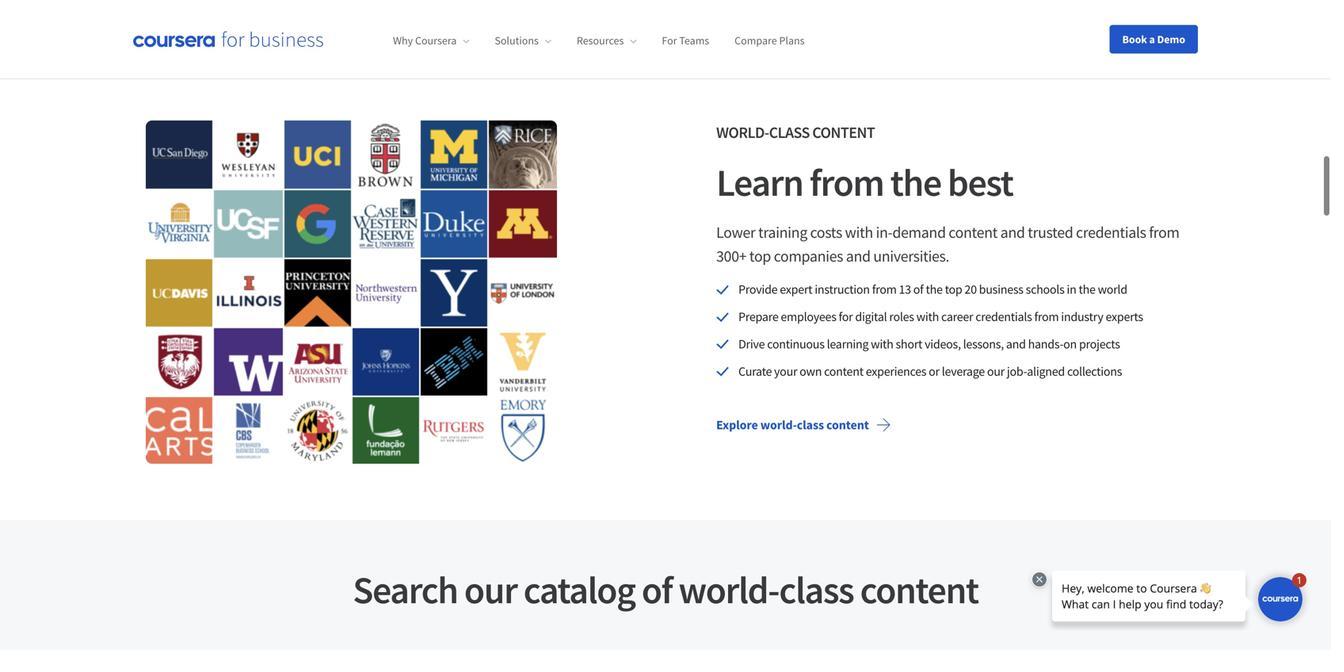 Task type: describe. For each thing, give the bounding box(es) containing it.
2 vertical spatial class
[[780, 566, 854, 613]]

0 vertical spatial of
[[914, 282, 924, 297]]

the right in
[[1079, 282, 1096, 297]]

content inside lower training costs with in-demand content and trusted credentials from 300+ top companies and universities.
[[949, 223, 998, 242]]

collections
[[1068, 363, 1123, 379]]

and for demand
[[1001, 223, 1026, 242]]

own
[[800, 363, 822, 379]]

curate your own content experiences or leverage our job-aligned collections
[[739, 363, 1123, 379]]

expert
[[780, 282, 813, 297]]

short
[[896, 336, 923, 352]]

your
[[775, 363, 798, 379]]

book a demo button
[[1110, 25, 1199, 54]]

search
[[353, 566, 458, 613]]

continuous
[[768, 336, 825, 352]]

plans
[[780, 33, 805, 48]]

best
[[948, 159, 1014, 206]]

in-
[[876, 223, 893, 242]]

job-
[[1008, 363, 1028, 379]]

explore
[[717, 417, 759, 433]]

with for in-
[[846, 223, 874, 242]]

projects
[[1080, 336, 1121, 352]]

experts
[[1106, 309, 1144, 325]]

for teams link
[[662, 33, 710, 48]]

1 vertical spatial credentials
[[976, 309, 1033, 325]]

costs
[[811, 223, 843, 242]]

compare plans
[[735, 33, 805, 48]]

1 vertical spatial and
[[847, 246, 871, 266]]

for
[[839, 309, 853, 325]]

world
[[1099, 282, 1128, 297]]

compare
[[735, 33, 778, 48]]

trusted
[[1028, 223, 1074, 242]]

instruction
[[815, 282, 870, 297]]

0 vertical spatial world-
[[761, 417, 797, 433]]

universities.
[[874, 246, 950, 266]]

coursera for business image
[[133, 31, 323, 47]]

resources link
[[577, 33, 637, 48]]

prepare employees for digital roles with career credentials from industry experts
[[739, 309, 1144, 325]]

1 horizontal spatial top
[[946, 282, 963, 297]]

videos,
[[925, 336, 961, 352]]

coursera
[[415, 33, 457, 48]]

thirty logos from well known universities image
[[146, 121, 557, 464]]

explore world-class content link
[[704, 406, 904, 444]]

credentials inside lower training costs with in-demand content and trusted credentials from 300+ top companies and universities.
[[1077, 223, 1147, 242]]

career
[[942, 309, 974, 325]]

provide
[[739, 282, 778, 297]]

leverage
[[942, 363, 985, 379]]

learn
[[717, 159, 804, 206]]

solutions link
[[495, 33, 552, 48]]

provide expert instruction from 13 of the top 20 business schools in the world
[[739, 282, 1128, 297]]

on
[[1064, 336, 1077, 352]]

or
[[929, 363, 940, 379]]

lower
[[717, 223, 756, 242]]

demo
[[1158, 32, 1186, 46]]

industry
[[1062, 309, 1104, 325]]



Task type: locate. For each thing, give the bounding box(es) containing it.
with inside lower training costs with in-demand content and trusted credentials from 300+ top companies and universities.
[[846, 223, 874, 242]]

20
[[965, 282, 977, 297]]

experiences
[[866, 363, 927, 379]]

1 vertical spatial our
[[464, 566, 517, 613]]

and
[[1001, 223, 1026, 242], [847, 246, 871, 266], [1007, 336, 1026, 352]]

with right roles
[[917, 309, 940, 325]]

compare plans link
[[735, 33, 805, 48]]

of
[[914, 282, 924, 297], [642, 566, 673, 613]]

training
[[759, 223, 808, 242]]

0 horizontal spatial top
[[750, 246, 771, 266]]

top left 20
[[946, 282, 963, 297]]

employees
[[781, 309, 837, 325]]

credentials
[[1077, 223, 1147, 242], [976, 309, 1033, 325]]

lessons,
[[964, 336, 1004, 352]]

1 vertical spatial with
[[917, 309, 940, 325]]

drive continuous learning with short videos, lessons, and hands-on projects
[[739, 336, 1121, 352]]

with for short
[[871, 336, 894, 352]]

and up job-
[[1007, 336, 1026, 352]]

1 horizontal spatial of
[[914, 282, 924, 297]]

drive
[[739, 336, 765, 352]]

in
[[1068, 282, 1077, 297]]

a
[[1150, 32, 1156, 46]]

world-class content
[[717, 123, 875, 142]]

the up demand
[[891, 159, 942, 206]]

content
[[813, 123, 875, 142], [949, 223, 998, 242], [825, 363, 864, 379], [827, 417, 870, 433], [861, 566, 979, 613]]

companies
[[774, 246, 844, 266]]

0 vertical spatial top
[[750, 246, 771, 266]]

business
[[980, 282, 1024, 297]]

world-
[[717, 123, 770, 142]]

learning
[[827, 336, 869, 352]]

explore world-class content
[[717, 417, 870, 433]]

digital
[[856, 309, 888, 325]]

with
[[846, 223, 874, 242], [917, 309, 940, 325], [871, 336, 894, 352]]

teams
[[680, 33, 710, 48]]

0 vertical spatial and
[[1001, 223, 1026, 242]]

credentials down business
[[976, 309, 1033, 325]]

and left trusted
[[1001, 223, 1026, 242]]

1 vertical spatial top
[[946, 282, 963, 297]]

2 vertical spatial with
[[871, 336, 894, 352]]

prepare
[[739, 309, 779, 325]]

1 vertical spatial world-
[[679, 566, 780, 613]]

0 horizontal spatial credentials
[[976, 309, 1033, 325]]

demand
[[893, 223, 946, 242]]

learn from the best
[[717, 159, 1014, 206]]

for
[[662, 33, 677, 48]]

from
[[810, 159, 884, 206], [1150, 223, 1180, 242], [873, 282, 897, 297], [1035, 309, 1060, 325]]

and up instruction
[[847, 246, 871, 266]]

world-
[[761, 417, 797, 433], [679, 566, 780, 613]]

aligned
[[1028, 363, 1066, 379]]

our
[[988, 363, 1005, 379], [464, 566, 517, 613]]

and for videos,
[[1007, 336, 1026, 352]]

why coursera
[[393, 33, 457, 48]]

top right 300+
[[750, 246, 771, 266]]

curate
[[739, 363, 772, 379]]

2 vertical spatial and
[[1007, 336, 1026, 352]]

from inside lower training costs with in-demand content and trusted credentials from 300+ top companies and universities.
[[1150, 223, 1180, 242]]

0 horizontal spatial of
[[642, 566, 673, 613]]

schools
[[1026, 282, 1065, 297]]

catalog
[[524, 566, 636, 613]]

roles
[[890, 309, 915, 325]]

book
[[1123, 32, 1148, 46]]

resources
[[577, 33, 624, 48]]

hands-
[[1029, 336, 1064, 352]]

0 vertical spatial class
[[770, 123, 810, 142]]

why
[[393, 33, 413, 48]]

solutions
[[495, 33, 539, 48]]

top
[[750, 246, 771, 266], [946, 282, 963, 297]]

the
[[891, 159, 942, 206], [926, 282, 943, 297], [1079, 282, 1096, 297]]

0 vertical spatial with
[[846, 223, 874, 242]]

1 vertical spatial class
[[797, 417, 825, 433]]

of right catalog
[[642, 566, 673, 613]]

the up prepare employees for digital roles with career credentials from industry experts on the top right
[[926, 282, 943, 297]]

book a demo
[[1123, 32, 1186, 46]]

for teams
[[662, 33, 710, 48]]

credentials up world
[[1077, 223, 1147, 242]]

1 horizontal spatial credentials
[[1077, 223, 1147, 242]]

class
[[770, 123, 810, 142], [797, 417, 825, 433], [780, 566, 854, 613]]

with left in-
[[846, 223, 874, 242]]

1 vertical spatial of
[[642, 566, 673, 613]]

top inside lower training costs with in-demand content and trusted credentials from 300+ top companies and universities.
[[750, 246, 771, 266]]

0 vertical spatial our
[[988, 363, 1005, 379]]

with left 'short'
[[871, 336, 894, 352]]

0 vertical spatial credentials
[[1077, 223, 1147, 242]]

13
[[899, 282, 912, 297]]

300+
[[717, 246, 747, 266]]

search our catalog of world-class content
[[353, 566, 979, 613]]

of right 13
[[914, 282, 924, 297]]

0 horizontal spatial our
[[464, 566, 517, 613]]

why coursera link
[[393, 33, 470, 48]]

lower training costs with in-demand content and trusted credentials from 300+ top companies and universities.
[[717, 223, 1180, 266]]

1 horizontal spatial our
[[988, 363, 1005, 379]]



Task type: vqa. For each thing, say whether or not it's contained in the screenshot.
colleagues
no



